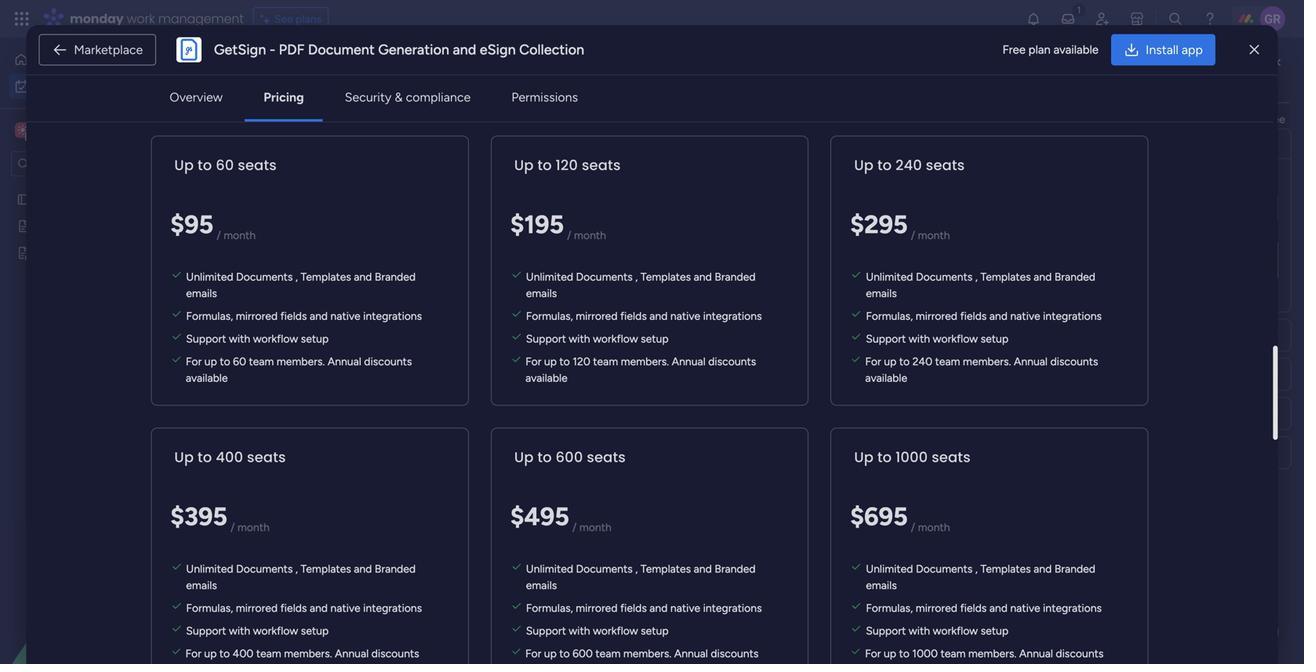 Task type: describe. For each thing, give the bounding box(es) containing it.
dapulse x slim image
[[1250, 40, 1260, 59]]

1 8 from the top
[[1105, 282, 1112, 295]]

1 mar from the top
[[1086, 282, 1103, 295]]

up for $295
[[884, 355, 897, 368]]

2 + add item from the top
[[256, 508, 311, 521]]

see plans
[[274, 12, 322, 25]]

up for $95
[[174, 155, 194, 175]]

project for 2nd "project management" link from the bottom of the page
[[797, 311, 832, 324]]

fields for $95
[[280, 309, 307, 323]]

and inside main content
[[1150, 113, 1168, 126]]

without
[[264, 617, 320, 637]]

fields for $695
[[960, 601, 987, 615]]

main
[[36, 123, 64, 138]]

1 vertical spatial item
[[289, 338, 311, 352]]

0 vertical spatial 120
[[556, 155, 578, 175]]

week for next
[[299, 447, 336, 467]]

this week / 0 items
[[264, 391, 385, 411]]

up to 60 seats
[[174, 155, 277, 175]]

mirrored for $495
[[576, 601, 618, 615]]

later
[[264, 560, 300, 580]]

setup for $195
[[641, 332, 669, 345]]

Filter dashboard by text search field
[[298, 124, 441, 149]]

permissions button
[[499, 82, 591, 113]]

today /
[[264, 250, 323, 270]]

2 for up to 30 team members. annual discounts available from the left
[[866, 56, 1092, 86]]

column
[[1051, 368, 1089, 381]]

to inside the for up to 60 team members. annual discounts available
[[220, 355, 230, 368]]

emails for $95
[[186, 287, 217, 300]]

support with workflow setup for $695
[[866, 624, 1009, 638]]

collection
[[519, 41, 584, 58]]

should
[[1083, 173, 1115, 187]]

workflow for $195
[[593, 332, 638, 345]]

next
[[264, 447, 296, 467]]

up for $695
[[884, 647, 897, 660]]

customize button
[[562, 124, 646, 149]]

setup for $395
[[301, 624, 329, 638]]

0 vertical spatial 400
[[216, 447, 243, 467]]

project management for first "project management" link from the bottom
[[797, 481, 900, 495]]

setup for $95
[[301, 332, 329, 345]]

fields for $395
[[280, 601, 307, 615]]

notifications image
[[1026, 11, 1042, 27]]

for up to 60 team members. annual discounts available
[[186, 355, 412, 385]]

$695
[[850, 501, 908, 532]]

monday work management
[[70, 10, 244, 27]]

status
[[1017, 368, 1048, 381]]

branded for $495
[[715, 562, 756, 576]]

you'd
[[1207, 113, 1234, 126]]

pricing
[[264, 90, 304, 105]]

templates for $295
[[981, 270, 1031, 283]]

emails for $195
[[526, 287, 557, 300]]

see
[[274, 12, 293, 25]]

done
[[501, 130, 526, 143]]

120 inside for up to 120 team members. annual discounts available
[[573, 355, 591, 368]]

annual inside for up to 3 team members. annual discounts available
[[321, 63, 355, 76]]

/ for $195
[[567, 228, 572, 242]]

team for $495
[[596, 647, 621, 660]]

to inside for up to 3 team members. annual discounts available
[[220, 63, 231, 76]]

with for $95
[[229, 332, 250, 345]]

home link
[[9, 47, 191, 72]]

templates for $95
[[301, 270, 351, 283]]

up inside for up to 3 team members. annual discounts available
[[205, 63, 217, 76]]

support with workflow setup for $95
[[186, 332, 329, 345]]

new item button
[[231, 124, 292, 149]]

work
[[273, 59, 337, 94]]

up to 120 seats
[[514, 155, 621, 175]]

to
[[1230, 70, 1241, 84]]

available inside for up to 120 team members. annual discounts available
[[526, 371, 568, 385]]

greg robinson image
[[1030, 249, 1053, 272]]

free
[[1003, 43, 1026, 57]]

native for $495
[[671, 601, 701, 615]]

members. inside for up to 3 team members. annual discounts available
[[270, 63, 318, 76]]

annual for $295
[[1014, 355, 1048, 368]]

templates for $195
[[641, 270, 691, 283]]

$295
[[850, 209, 908, 239]]

available inside for up to 1000 team members. annual discounts available
[[865, 663, 907, 664]]

unlimited for $495
[[526, 562, 573, 576]]

3
[[233, 63, 239, 76]]

plans
[[296, 12, 322, 25]]

workflow for $295
[[933, 332, 978, 345]]

$495
[[510, 501, 569, 532]]

search image
[[422, 130, 434, 143]]

for up to 3 team members. annual discounts available
[[186, 63, 405, 92]]

for up to 600 team members. annual discounts available
[[525, 647, 759, 664]]

discounts for $495
[[711, 647, 759, 660]]

$195 / month
[[510, 209, 606, 242]]

like
[[1236, 113, 1252, 126]]

we
[[1118, 173, 1132, 187]]

main workspace button
[[11, 117, 153, 144]]

formulas, for $495
[[526, 601, 573, 615]]

for for $695
[[865, 647, 881, 660]]

compliance
[[406, 90, 471, 105]]

available inside the for up to 60 team members. annual discounts available
[[186, 371, 228, 385]]

annual for $395
[[335, 647, 369, 660]]

show?
[[1135, 173, 1166, 187]]

help image
[[1202, 11, 1218, 27]]

documents for $295
[[916, 270, 973, 283]]

public board image
[[16, 219, 31, 234]]

new for new item
[[255, 311, 278, 324]]

install
[[1146, 42, 1179, 57]]

2 project management link from the top
[[795, 303, 940, 330]]

monday
[[70, 10, 124, 27]]

next week /
[[264, 447, 351, 467]]

document
[[308, 41, 375, 58]]

0 vertical spatial 1000
[[896, 447, 928, 467]]

formulas, for $95
[[186, 309, 233, 323]]

, for $495
[[636, 562, 638, 576]]

$395
[[170, 501, 227, 532]]

, for $195
[[636, 270, 638, 283]]

documents for $195
[[576, 270, 633, 283]]

for for $295
[[866, 355, 881, 368]]

$95 / month
[[170, 209, 256, 242]]

seats for $495
[[587, 447, 626, 467]]

status column
[[1017, 368, 1089, 381]]

hide
[[475, 130, 498, 143]]

$195
[[510, 209, 564, 239]]

1000 inside for up to 1000 team members. annual discounts available
[[912, 647, 938, 660]]

documents for $695
[[916, 562, 973, 576]]

team for $195
[[593, 355, 618, 368]]

main content containing today /
[[208, 38, 1304, 664]]

emails for $695
[[866, 579, 897, 592]]

plan
[[1029, 43, 1051, 57]]

new item
[[255, 311, 303, 324]]

to do list button
[[1201, 64, 1281, 89]]

emails for $295
[[866, 287, 897, 300]]

templates for $495
[[641, 562, 691, 576]]

to-do
[[675, 311, 703, 324]]

native for $95
[[331, 309, 361, 323]]

integrations for $695
[[1043, 601, 1102, 615]]

security
[[345, 90, 392, 105]]

whose
[[1017, 173, 1051, 187]]

mirrored for $95
[[236, 309, 278, 323]]

600 inside for up to 600 team members. annual discounts available
[[573, 647, 593, 660]]

marketplace
[[74, 42, 143, 57]]

greg robinson image
[[1261, 6, 1286, 31]]

getsign - pdf document generation and esign collection
[[214, 41, 584, 58]]

new for new item
[[238, 130, 261, 143]]

$395 / month
[[170, 501, 270, 534]]

native for $395
[[331, 601, 361, 615]]

/ for $295
[[911, 228, 915, 242]]

workspace
[[67, 123, 129, 138]]

overview
[[170, 90, 223, 105]]

security & compliance
[[345, 90, 471, 105]]

later / 0 items
[[264, 560, 351, 580]]

setup for $695
[[981, 624, 1009, 638]]

emails for $395
[[186, 579, 217, 592]]

up to 1000 seats
[[854, 447, 971, 467]]

unlimited documents , templates and branded emails for $395
[[186, 562, 416, 592]]

do
[[690, 311, 703, 324]]

lottie animation image
[[0, 506, 200, 664]]

discounts for $295
[[1051, 355, 1099, 368]]

workflow for $95
[[253, 332, 298, 345]]

for up to 120 team members. annual discounts available
[[526, 355, 756, 385]]

1 + from the top
[[256, 338, 263, 352]]

getsign
[[214, 41, 266, 58]]

team inside for up to 3 team members. annual discounts available
[[242, 63, 267, 76]]

public board image
[[16, 192, 31, 207]]

a
[[324, 617, 333, 637]]

-
[[270, 41, 275, 58]]

mirrored for $695
[[916, 601, 958, 615]]

to-
[[675, 311, 690, 324]]

discounts for $95
[[364, 355, 412, 368]]

400 inside for up to 400 team members. annual discounts available
[[233, 647, 254, 660]]

for for $195
[[526, 355, 542, 368]]

home option
[[9, 47, 191, 72]]

to inside for up to 1000 team members. annual discounts available
[[899, 647, 910, 660]]

app
[[1182, 42, 1203, 57]]

without a date /
[[264, 617, 385, 637]]

up to 400 seats
[[174, 447, 286, 467]]

to inside for up to 120 team members. annual discounts available
[[560, 355, 570, 368]]

up for $495
[[514, 447, 534, 467]]

to do list
[[1230, 70, 1274, 84]]

project for third "project management" link from the bottom of the page
[[797, 284, 832, 297]]

$495 / month
[[510, 501, 612, 534]]

work
[[127, 10, 155, 27]]

install app button
[[1111, 34, 1216, 65]]

formulas, mirrored fields and native integrations for $195
[[526, 309, 762, 323]]

private board image
[[16, 246, 31, 260]]

lottie animation element
[[0, 506, 200, 664]]

free plan available
[[1003, 43, 1099, 57]]

workflow for $395
[[253, 624, 298, 638]]

board
[[853, 447, 882, 461]]

2 vertical spatial item
[[289, 508, 311, 521]]

pricing button
[[251, 82, 317, 113]]

1 + add item from the top
[[256, 338, 311, 352]]

install app
[[1146, 42, 1203, 57]]

team for $695
[[941, 647, 966, 660]]

with for $495
[[569, 624, 590, 638]]

unlimited documents , templates and branded emails for $695
[[866, 562, 1096, 592]]

2 + from the top
[[256, 508, 263, 521]]

1 project management link from the top
[[795, 275, 940, 302]]

available inside for up to 3 team members. annual discounts available
[[186, 79, 228, 92]]

home
[[35, 53, 64, 66]]

management
[[158, 10, 244, 27]]

application logo image
[[176, 37, 201, 62]]

do
[[1244, 70, 1257, 84]]

with for $295
[[909, 332, 930, 345]]

to inside for up to 600 team members. annual discounts available
[[559, 647, 570, 660]]

/ for $95
[[217, 228, 221, 242]]

formulas, mirrored fields and native integrations for $395
[[186, 601, 422, 615]]

permissions
[[512, 90, 578, 105]]



Task type: locate. For each thing, give the bounding box(es) containing it.
documents down $295 / month
[[916, 270, 973, 283]]

workflow up 'for up to 240 team members. annual discounts available'
[[933, 332, 978, 345]]

support with workflow setup for $195
[[526, 332, 669, 345]]

0 vertical spatial + add item
[[256, 338, 311, 352]]

up inside for up to 1000 team members. annual discounts available
[[884, 647, 897, 660]]

None text field
[[1017, 195, 1279, 222]]

annual
[[667, 56, 701, 70], [1007, 56, 1041, 70], [321, 63, 355, 76], [328, 355, 361, 368], [672, 355, 706, 368], [1014, 355, 1048, 368], [335, 647, 369, 660], [674, 647, 708, 660], [1020, 647, 1053, 660]]

$95
[[170, 209, 214, 239]]

support with workflow setup for $395
[[186, 624, 329, 638]]

1 horizontal spatial 30
[[913, 56, 926, 70]]

up for $495
[[544, 647, 557, 660]]

integrations for $195
[[703, 309, 762, 323]]

2 30 from the left
[[913, 56, 926, 70]]

members.
[[616, 56, 665, 70], [956, 56, 1005, 70], [270, 63, 318, 76], [277, 355, 325, 368], [621, 355, 669, 368], [963, 355, 1011, 368], [284, 647, 332, 660], [623, 647, 672, 660], [969, 647, 1017, 660]]

mirrored left the 'item'
[[236, 309, 278, 323]]

up for $695
[[854, 447, 874, 467]]

0
[[348, 395, 355, 409], [314, 565, 321, 578]]

to inside main content
[[1255, 113, 1266, 126]]

members. inside for up to 120 team members. annual discounts available
[[621, 355, 669, 368]]

0 down the for up to 60 team members. annual discounts available
[[348, 395, 355, 409]]

mirrored for $395
[[236, 601, 278, 615]]

1 mar 8 from the top
[[1086, 282, 1112, 295]]

support for $295
[[866, 332, 906, 345]]

team inside for up to 400 team members. annual discounts available
[[256, 647, 281, 660]]

3 project management link from the top
[[795, 473, 940, 500]]

workflow up for up to 400 team members. annual discounts available
[[253, 624, 298, 638]]

native for $195
[[671, 309, 701, 323]]

up inside for up to 400 team members. annual discounts available
[[204, 647, 217, 660]]

unlimited for $695
[[866, 562, 913, 576]]

/ right the later
[[303, 560, 310, 580]]

/ right $95
[[217, 228, 221, 242]]

month inside $695 / month
[[918, 521, 950, 534]]

with up 'for up to 240 team members. annual discounts available'
[[909, 332, 930, 345]]

formulas, mirrored fields and native integrations up 'for up to 240 team members. annual discounts available'
[[866, 309, 1102, 323]]

up
[[174, 155, 194, 175], [514, 155, 534, 175], [854, 155, 874, 175], [174, 447, 194, 467], [514, 447, 534, 467], [854, 447, 874, 467]]

discounts for $195
[[708, 355, 756, 368]]

month right $695 on the bottom
[[918, 521, 950, 534]]

, for $295
[[976, 270, 978, 283]]

1 vertical spatial 8
[[1105, 310, 1112, 323]]

unlimited down $695 / month
[[866, 562, 913, 576]]

unlimited down $395 / month
[[186, 562, 233, 576]]

branded for $195
[[715, 270, 756, 283]]

available
[[1054, 43, 1099, 57], [526, 73, 568, 86], [866, 73, 908, 86], [186, 79, 228, 92], [186, 371, 228, 385], [526, 371, 568, 385], [866, 371, 908, 385], [185, 663, 228, 664], [525, 663, 568, 664], [865, 663, 907, 664]]

formulas, mirrored fields and native integrations up for up to 600 team members. annual discounts available at the bottom of the page
[[526, 601, 762, 615]]

1 vertical spatial management
[[835, 311, 900, 324]]

branded for $95
[[375, 270, 416, 283]]

with up for up to 1000 team members. annual discounts available
[[909, 624, 930, 638]]

search everything image
[[1168, 11, 1184, 27]]

unlimited documents , templates and branded emails for $95
[[186, 270, 416, 300]]

branded for $295
[[1055, 270, 1096, 283]]

$295 / month
[[850, 209, 950, 242]]

to inside 'for up to 240 team members. annual discounts available'
[[900, 355, 910, 368]]

workflow
[[253, 332, 298, 345], [593, 332, 638, 345], [933, 332, 978, 345], [253, 624, 298, 638], [593, 624, 638, 638], [933, 624, 978, 638]]

1 vertical spatial 240
[[913, 355, 933, 368]]

unlimited for $195
[[526, 270, 573, 283]]

/ right $295
[[911, 228, 915, 242]]

/ right $695 on the bottom
[[911, 521, 915, 534]]

None search field
[[298, 124, 441, 149]]

branded for $395
[[375, 562, 416, 576]]

1 vertical spatial + add item
[[256, 508, 311, 521]]

with for $395
[[229, 624, 250, 638]]

native up for up to 1000 team members. annual discounts available
[[1011, 601, 1041, 615]]

emails down $195
[[526, 287, 557, 300]]

month inside $195 / month
[[574, 228, 606, 242]]

documents down $495 / month
[[576, 562, 633, 576]]

unlimited for $295
[[866, 270, 913, 283]]

members. for $95
[[277, 355, 325, 368]]

for for $395
[[185, 647, 201, 660]]

documents down $695 / month
[[916, 562, 973, 576]]

2 add from the top
[[266, 508, 286, 521]]

for up to 30 team members. annual discounts available up customize
[[526, 56, 752, 86]]

members. inside the for up to 60 team members. annual discounts available
[[277, 355, 325, 368]]

/ inside $495 / month
[[573, 521, 577, 534]]

support with workflow setup up for up to 1000 team members. annual discounts available
[[866, 624, 1009, 638]]

annual inside for up to 1000 team members. annual discounts available
[[1020, 647, 1053, 660]]

setup up for up to 120 team members. annual discounts available on the bottom of the page
[[641, 332, 669, 345]]

items inside later / 0 items
[[324, 565, 351, 578]]

for inside the for up to 60 team members. annual discounts available
[[186, 355, 202, 368]]

$695 / month
[[850, 501, 950, 534]]

documents down $195 / month
[[576, 270, 633, 283]]

list box
[[0, 183, 200, 478]]

fields for $295
[[960, 309, 987, 323]]

1 horizontal spatial for up to 30 team members. annual discounts available
[[866, 56, 1092, 86]]

documents down 'today'
[[236, 270, 293, 283]]

team inside 'for up to 240 team members. annual discounts available'
[[935, 355, 960, 368]]

emails down $495
[[526, 579, 557, 592]]

team for $95
[[249, 355, 274, 368]]

setup up 'for up to 240 team members. annual discounts available'
[[981, 332, 1009, 345]]

month right $295
[[918, 228, 950, 242]]

annual for $95
[[328, 355, 361, 368]]

support with workflow setup up 'for up to 240 team members. annual discounts available'
[[866, 332, 1009, 345]]

my work
[[231, 59, 337, 94]]

month for $495
[[580, 521, 612, 534]]

up inside the for up to 60 team members. annual discounts available
[[204, 355, 217, 368]]

formulas, mirrored fields and native integrations up the for up to 60 team members. annual discounts available
[[186, 309, 422, 323]]

0 right the later
[[314, 565, 321, 578]]

, for $95
[[296, 270, 298, 283]]

2 vertical spatial project management link
[[795, 473, 940, 500]]

1 for up to 30 team members. annual discounts available from the left
[[526, 56, 752, 86]]

month inside $495 / month
[[580, 521, 612, 534]]

support with workflow setup up for up to 120 team members. annual discounts available on the bottom of the page
[[526, 332, 669, 345]]

emails down $295
[[866, 287, 897, 300]]

choose the boards, columns and people you'd like to see
[[1007, 113, 1286, 126]]

team inside for up to 600 team members. annual discounts available
[[596, 647, 621, 660]]

documents
[[236, 270, 293, 283], [576, 270, 633, 283], [916, 270, 973, 283], [236, 562, 293, 576], [576, 562, 633, 576], [916, 562, 973, 576]]

1 vertical spatial add
[[266, 508, 286, 521]]

see
[[1268, 113, 1286, 126]]

discounts inside for up to 1000 team members. annual discounts available
[[1056, 647, 1104, 660]]

0 vertical spatial project management
[[797, 284, 900, 297]]

week
[[296, 391, 333, 411], [299, 447, 336, 467]]

team inside for up to 120 team members. annual discounts available
[[593, 355, 618, 368]]

1 vertical spatial 120
[[573, 355, 591, 368]]

for for $95
[[186, 355, 202, 368]]

/ inside $95 / month
[[217, 228, 221, 242]]

mirrored up for up to 120 team members. annual discounts available on the bottom of the page
[[576, 309, 618, 323]]

up up $295
[[854, 155, 874, 175]]

templates for $695
[[981, 562, 1031, 576]]

unlimited down $295 / month
[[866, 270, 913, 283]]

native down greg robinson icon
[[1011, 309, 1041, 323]]

1 vertical spatial 1000
[[912, 647, 938, 660]]

for up to 240 team members. annual discounts available
[[866, 355, 1099, 385]]

support for $695
[[866, 624, 906, 638]]

overview button
[[157, 82, 235, 113]]

with up for up to 120 team members. annual discounts available on the bottom of the page
[[569, 332, 590, 345]]

month for $395
[[238, 521, 270, 534]]

workflow up for up to 1000 team members. annual discounts available
[[933, 624, 978, 638]]

seats for $195
[[582, 155, 621, 175]]

/ right date
[[374, 617, 381, 637]]

month inside $95 / month
[[224, 228, 256, 242]]

month inside $295 / month
[[918, 228, 950, 242]]

annual for $195
[[672, 355, 706, 368]]

fields up without
[[280, 601, 307, 615]]

support with workflow setup down new item
[[186, 332, 329, 345]]

for up to 30 team members. annual discounts available
[[526, 56, 752, 86], [866, 56, 1092, 86]]

annual inside 'for up to 240 team members. annual discounts available'
[[1014, 355, 1048, 368]]

1 vertical spatial project management link
[[795, 303, 940, 330]]

month for $95
[[224, 228, 256, 242]]

1 vertical spatial +
[[256, 508, 263, 521]]

1 vertical spatial new
[[255, 311, 278, 324]]

hide done items
[[475, 130, 556, 143]]

select product image
[[14, 11, 30, 27]]

management for first "project management" link from the bottom
[[835, 481, 900, 495]]

team inside for up to 1000 team members. annual discounts available
[[941, 647, 966, 660]]

workspace image
[[15, 122, 31, 139]]

0 vertical spatial 0
[[348, 395, 355, 409]]

formulas, mirrored fields and native integrations up without
[[186, 601, 422, 615]]

item down pricing
[[263, 130, 285, 143]]

formulas, for $395
[[186, 601, 233, 615]]

month inside $395 / month
[[238, 521, 270, 534]]

add up the later
[[266, 508, 286, 521]]

project management for 2nd "project management" link from the bottom of the page
[[797, 311, 900, 324]]

, for $695
[[976, 562, 978, 576]]

esign
[[480, 41, 516, 58]]

up inside for up to 600 team members. annual discounts available
[[544, 647, 557, 660]]

item
[[281, 311, 303, 324]]

customize
[[587, 130, 640, 143]]

the
[[1048, 113, 1064, 126]]

0 horizontal spatial 0
[[314, 565, 321, 578]]

240 inside 'for up to 240 team members. annual discounts available'
[[913, 355, 933, 368]]

0 inside this week / 0 items
[[348, 395, 355, 409]]

workflow for $495
[[593, 624, 638, 638]]

month right $495
[[580, 521, 612, 534]]

marketplace button
[[39, 34, 156, 65]]

annual inside for up to 600 team members. annual discounts available
[[674, 647, 708, 660]]

workflow down new item
[[253, 332, 298, 345]]

/ for $495
[[573, 521, 577, 534]]

up for $395
[[204, 647, 217, 660]]

for inside for up to 1000 team members. annual discounts available
[[865, 647, 881, 660]]

team inside the for up to 60 team members. annual discounts available
[[249, 355, 274, 368]]

item up the for up to 60 team members. annual discounts available
[[289, 338, 311, 352]]

up up $395
[[174, 447, 194, 467]]

2 8 from the top
[[1105, 310, 1112, 323]]

for
[[526, 56, 542, 70], [866, 56, 882, 70], [186, 63, 202, 76], [186, 355, 202, 368], [526, 355, 542, 368], [866, 355, 881, 368], [185, 647, 201, 660], [525, 647, 541, 660], [865, 647, 881, 660]]

up to 600 seats
[[514, 447, 626, 467]]

fields up for up to 1000 team members. annual discounts available
[[960, 601, 987, 615]]

30
[[573, 56, 586, 70], [913, 56, 926, 70]]

available inside for up to 600 team members. annual discounts available
[[525, 663, 568, 664]]

native right the 'item'
[[331, 309, 361, 323]]

up up $495
[[514, 447, 534, 467]]

/ inside $295 / month
[[911, 228, 915, 242]]

60 inside the for up to 60 team members. annual discounts available
[[233, 355, 246, 368]]

1 vertical spatial week
[[299, 447, 336, 467]]

update feed image
[[1060, 11, 1076, 27]]

for inside for up to 600 team members. annual discounts available
[[525, 647, 541, 660]]

for inside for up to 400 team members. annual discounts available
[[185, 647, 201, 660]]

templates for $395
[[301, 562, 351, 576]]

to
[[560, 56, 570, 70], [900, 56, 910, 70], [220, 63, 231, 76], [1255, 113, 1266, 126], [198, 155, 212, 175], [538, 155, 552, 175], [878, 155, 892, 175], [220, 355, 230, 368], [560, 355, 570, 368], [900, 355, 910, 368], [198, 447, 212, 467], [538, 447, 552, 467], [878, 447, 892, 467], [219, 647, 230, 660], [559, 647, 570, 660], [899, 647, 910, 660]]

0 inside later / 0 items
[[314, 565, 321, 578]]

for up to 400 team members. annual discounts available
[[185, 647, 419, 664]]

item up later / 0 items at bottom
[[289, 508, 311, 521]]

/ down this week / 0 items
[[340, 447, 347, 467]]

fields up the for up to 60 team members. annual discounts available
[[280, 309, 307, 323]]

setup for $495
[[641, 624, 669, 638]]

setup
[[301, 332, 329, 345], [641, 332, 669, 345], [981, 332, 1009, 345], [301, 624, 329, 638], [641, 624, 669, 638], [981, 624, 1009, 638]]

main content
[[208, 38, 1304, 664]]

discounts inside 'for up to 240 team members. annual discounts available'
[[1051, 355, 1099, 368]]

month for $295
[[918, 228, 950, 242]]

annual inside for up to 120 team members. annual discounts available
[[672, 355, 706, 368]]

members. for $395
[[284, 647, 332, 660]]

members. inside for up to 1000 team members. annual discounts available
[[969, 647, 1017, 660]]

members. for $295
[[963, 355, 1011, 368]]

mirrored up for up to 600 team members. annual discounts available at the bottom of the page
[[576, 601, 618, 615]]

1 vertical spatial mar 8
[[1086, 310, 1112, 323]]

workflow up for up to 120 team members. annual discounts available on the bottom of the page
[[593, 332, 638, 345]]

formulas, mirrored fields and native integrations for $495
[[526, 601, 762, 615]]

project management for third "project management" link from the bottom of the page
[[797, 284, 900, 297]]

seats for $295
[[926, 155, 965, 175]]

mirrored up 'for up to 240 team members. annual discounts available'
[[916, 309, 958, 323]]

date
[[337, 617, 370, 637]]

setup up for up to 600 team members. annual discounts available at the bottom of the page
[[641, 624, 669, 638]]

discounts inside the for up to 60 team members. annual discounts available
[[364, 355, 412, 368]]

/ right $195
[[567, 228, 572, 242]]

management
[[835, 284, 900, 297], [835, 311, 900, 324], [835, 481, 900, 495]]

1 vertical spatial 400
[[233, 647, 254, 660]]

formulas, mirrored fields and native integrations up for up to 1000 team members. annual discounts available
[[866, 601, 1102, 615]]

for inside for up to 3 team members. annual discounts available
[[186, 63, 202, 76]]

unlimited for $395
[[186, 562, 233, 576]]

1 image
[[1072, 1, 1086, 18]]

members. for $195
[[621, 355, 669, 368]]

1 vertical spatial 60
[[233, 355, 246, 368]]

management for 2nd "project management" link from the bottom of the page
[[835, 311, 900, 324]]

workflow up for up to 600 team members. annual discounts available at the bottom of the page
[[593, 624, 638, 638]]

1 add from the top
[[266, 338, 286, 352]]

fields up 'for up to 240 team members. annual discounts available'
[[960, 309, 987, 323]]

members. for $695
[[969, 647, 1017, 660]]

annual for $695
[[1020, 647, 1053, 660]]

up down hide done items
[[514, 155, 534, 175]]

with up for up to 600 team members. annual discounts available at the bottom of the page
[[569, 624, 590, 638]]

0 vertical spatial 240
[[896, 155, 922, 175]]

team for $295
[[935, 355, 960, 368]]

emails down $695 on the bottom
[[866, 579, 897, 592]]

available inside for up to 400 team members. annual discounts available
[[185, 663, 228, 664]]

monday marketplace image
[[1130, 11, 1145, 27]]

2 project management from the top
[[797, 311, 900, 324]]

support with workflow setup up for up to 600 team members. annual discounts available at the bottom of the page
[[526, 624, 669, 638]]

new inside button
[[238, 130, 261, 143]]

setup down the 'item'
[[301, 332, 329, 345]]

native for $295
[[1011, 309, 1041, 323]]

up up $695 on the bottom
[[854, 447, 874, 467]]

items inside this week / 0 items
[[358, 395, 385, 409]]

discounts inside for up to 120 team members. annual discounts available
[[708, 355, 756, 368]]

+ add item up the later
[[256, 508, 311, 521]]

setup up for up to 1000 team members. annual discounts available
[[981, 624, 1009, 638]]

to inside for up to 400 team members. annual discounts available
[[219, 647, 230, 660]]

workspace selection element
[[15, 121, 131, 141]]

seats for $395
[[247, 447, 286, 467]]

up for $195
[[544, 355, 557, 368]]

seats
[[238, 155, 277, 175], [582, 155, 621, 175], [926, 155, 965, 175], [247, 447, 286, 467], [587, 447, 626, 467], [932, 447, 971, 467]]

/ right $395
[[231, 521, 235, 534]]

/ for $395
[[231, 521, 235, 534]]

unlimited documents , templates and branded emails for $195
[[526, 270, 756, 300]]

documents up without
[[236, 562, 293, 576]]

annual inside for up to 400 team members. annual discounts available
[[335, 647, 369, 660]]

seats for $95
[[238, 155, 277, 175]]

1 30 from the left
[[573, 56, 586, 70]]

1 vertical spatial 0
[[314, 565, 321, 578]]

2 mar 8 from the top
[[1086, 310, 1112, 323]]

mirrored for $195
[[576, 309, 618, 323]]

/ inside $395 / month
[[231, 521, 235, 534]]

this
[[264, 391, 293, 411]]

2 management from the top
[[835, 311, 900, 324]]

2 vertical spatial management
[[835, 481, 900, 495]]

emails down $395
[[186, 579, 217, 592]]

1000
[[896, 447, 928, 467], [912, 647, 938, 660]]

400
[[216, 447, 243, 467], [233, 647, 254, 660]]

0 horizontal spatial for up to 30 team members. annual discounts available
[[526, 56, 752, 86]]

emails down $95 / month
[[186, 287, 217, 300]]

add down new item
[[266, 338, 286, 352]]

fields left to-
[[620, 309, 647, 323]]

formulas, mirrored fields and native integrations for $95
[[186, 309, 422, 323]]

option
[[0, 186, 200, 189]]

discounts for $395
[[372, 647, 419, 660]]

whose items should we show?
[[1017, 173, 1166, 187]]

1 vertical spatial 600
[[573, 647, 593, 660]]

0 vertical spatial item
[[263, 130, 285, 143]]

0 vertical spatial 600
[[556, 447, 583, 467]]

members. inside for up to 600 team members. annual discounts available
[[623, 647, 672, 660]]

native up date
[[331, 601, 361, 615]]

3 project management from the top
[[797, 481, 900, 495]]

up for $195
[[514, 155, 534, 175]]

1 management from the top
[[835, 284, 900, 297]]

120
[[556, 155, 578, 175], [573, 355, 591, 368]]

team for $395
[[256, 647, 281, 660]]

mirrored up for up to 1000 team members. annual discounts available
[[916, 601, 958, 615]]

discounts inside for up to 400 team members. annual discounts available
[[372, 647, 419, 660]]

1 vertical spatial mar
[[1086, 310, 1103, 323]]

pdf
[[279, 41, 305, 58]]

/ inside $695 / month
[[911, 521, 915, 534]]

unlimited documents , templates and branded emails
[[186, 270, 416, 300], [526, 270, 756, 300], [866, 270, 1096, 300], [186, 562, 416, 592], [526, 562, 756, 592], [866, 562, 1096, 592]]

setup up for up to 400 team members. annual discounts available
[[301, 624, 329, 638]]

for up to 30 team members. annual discounts available up choose
[[866, 56, 1092, 86]]

up inside 'for up to 240 team members. annual discounts available'
[[884, 355, 897, 368]]

0 vertical spatial mar 8
[[1086, 282, 1112, 295]]

month right $95
[[224, 228, 256, 242]]

native up for up to 120 team members. annual discounts available on the bottom of the page
[[671, 309, 701, 323]]

formulas, for $295
[[866, 309, 913, 323]]

1 vertical spatial project management
[[797, 311, 900, 324]]

new item
[[238, 130, 285, 143]]

0 vertical spatial 60
[[216, 155, 234, 175]]

integrations
[[363, 309, 422, 323], [703, 309, 762, 323], [1043, 309, 1102, 323], [363, 601, 422, 615], [703, 601, 762, 615], [1043, 601, 1102, 615]]

generation
[[378, 41, 449, 58]]

fields up for up to 600 team members. annual discounts available at the bottom of the page
[[620, 601, 647, 615]]

discounts inside for up to 3 team members. annual discounts available
[[357, 63, 405, 76]]

/ inside $195 / month
[[567, 228, 572, 242]]

new up up to 60 seats
[[238, 130, 261, 143]]

and
[[453, 41, 476, 58], [1150, 113, 1168, 126], [354, 270, 372, 283], [694, 270, 712, 283], [1034, 270, 1052, 283], [310, 309, 328, 323], [650, 309, 668, 323], [990, 309, 1008, 323], [354, 562, 372, 576], [694, 562, 712, 576], [1034, 562, 1052, 576], [310, 601, 328, 615], [650, 601, 668, 615], [990, 601, 1008, 615]]

for inside for up to 120 team members. annual discounts available
[[526, 355, 542, 368]]

2 mar from the top
[[1086, 310, 1103, 323]]

3 management from the top
[[835, 481, 900, 495]]

members. inside 'for up to 240 team members. annual discounts available'
[[963, 355, 1011, 368]]

0 vertical spatial management
[[835, 284, 900, 297]]

fields for $495
[[620, 601, 647, 615]]

0 vertical spatial week
[[296, 391, 333, 411]]

up up $95
[[174, 155, 194, 175]]

1 project management from the top
[[797, 284, 900, 297]]

2 vertical spatial project management
[[797, 481, 900, 495]]

unlimited down $195 / month
[[526, 270, 573, 283]]

with for $695
[[909, 624, 930, 638]]

workspace image
[[17, 122, 28, 139]]

branded for $695
[[1055, 562, 1096, 576]]

boards,
[[1067, 113, 1103, 126]]

support with workflow setup up for up to 400 team members. annual discounts available
[[186, 624, 329, 638]]

annual inside the for up to 60 team members. annual discounts available
[[328, 355, 361, 368]]

/ right 'today'
[[312, 250, 320, 270]]

0 vertical spatial project management link
[[795, 275, 940, 302]]

today
[[264, 250, 309, 270]]

week right next at bottom left
[[299, 447, 336, 467]]

fields for $195
[[620, 309, 647, 323]]

mirrored up without
[[236, 601, 278, 615]]

emails
[[186, 287, 217, 300], [526, 287, 557, 300], [866, 287, 897, 300], [186, 579, 217, 592], [526, 579, 557, 592], [866, 579, 897, 592]]

support
[[186, 332, 226, 345], [526, 332, 566, 345], [866, 332, 906, 345], [186, 624, 226, 638], [526, 624, 566, 638], [866, 624, 906, 638]]

0 vertical spatial new
[[238, 130, 261, 143]]

available inside 'for up to 240 team members. annual discounts available'
[[866, 371, 908, 385]]

item inside new item button
[[263, 130, 285, 143]]

up inside for up to 120 team members. annual discounts available
[[544, 355, 557, 368]]

up to 240 seats
[[854, 155, 965, 175]]

with up the for up to 60 team members. annual discounts available
[[229, 332, 250, 345]]

choose
[[1007, 113, 1045, 126]]

0 vertical spatial +
[[256, 338, 263, 352]]

native
[[331, 309, 361, 323], [671, 309, 701, 323], [1011, 309, 1041, 323], [331, 601, 361, 615], [671, 601, 701, 615], [1011, 601, 1041, 615]]

documents for $395
[[236, 562, 293, 576]]

month for $695
[[918, 521, 950, 534]]

members. inside for up to 400 team members. annual discounts available
[[284, 647, 332, 660]]

discounts inside for up to 600 team members. annual discounts available
[[711, 647, 759, 660]]

integrations for $395
[[363, 601, 422, 615]]

1 horizontal spatial 0
[[348, 395, 355, 409]]

with
[[229, 332, 250, 345], [569, 332, 590, 345], [909, 332, 930, 345], [229, 624, 250, 638], [569, 624, 590, 638], [909, 624, 930, 638]]

240
[[896, 155, 922, 175], [913, 355, 933, 368]]

invite members image
[[1095, 11, 1111, 27]]

0 vertical spatial add
[[266, 338, 286, 352]]

+ right $395
[[256, 508, 263, 521]]

0 vertical spatial 8
[[1105, 282, 1112, 295]]

/ right $495
[[573, 521, 577, 534]]

for inside 'for up to 240 team members. annual discounts available'
[[866, 355, 881, 368]]

month right $195
[[574, 228, 606, 242]]

security & compliance button
[[332, 82, 483, 113]]

with left without
[[229, 624, 250, 638]]

native up for up to 600 team members. annual discounts available at the bottom of the page
[[671, 601, 701, 615]]

month up the later
[[238, 521, 270, 534]]

unlimited documents , templates and branded emails for $495
[[526, 562, 756, 592]]

none text field inside main content
[[1017, 195, 1279, 222]]

+ down new item
[[256, 338, 263, 352]]

unlimited for $95
[[186, 270, 233, 283]]

formulas, mirrored fields and native integrations for $695
[[866, 601, 1102, 615]]

0 horizontal spatial 30
[[573, 56, 586, 70]]

week for this
[[296, 391, 333, 411]]

0 vertical spatial mar
[[1086, 282, 1103, 295]]

/ down the for up to 60 team members. annual discounts available
[[337, 391, 344, 411]]



Task type: vqa. For each thing, say whether or not it's contained in the screenshot.
"Text Box"
yes



